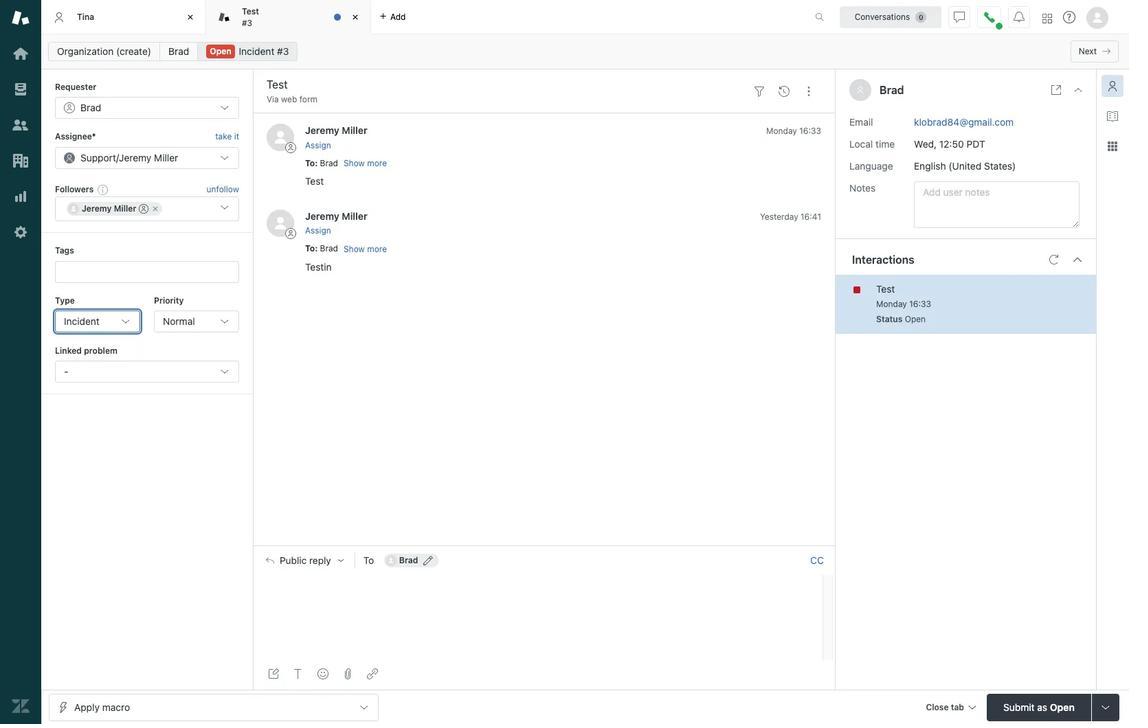 Task type: describe. For each thing, give the bounding box(es) containing it.
-
[[64, 366, 68, 377]]

wed, 12:50 pdt
[[914, 138, 985, 149]]

language
[[849, 160, 893, 171]]

unfollow
[[207, 184, 239, 194]]

16:41
[[801, 212, 821, 222]]

english (united states)
[[914, 160, 1016, 171]]

get started image
[[12, 45, 30, 63]]

jeremy inside option
[[82, 204, 112, 214]]

take
[[215, 132, 232, 142]]

main element
[[0, 0, 41, 724]]

user image
[[857, 87, 863, 94]]

jeremy miller assign for testin
[[305, 210, 367, 236]]

requester element
[[55, 97, 239, 119]]

assignee*
[[55, 132, 96, 142]]

get help image
[[1063, 11, 1075, 23]]

support / jeremy miller
[[80, 152, 178, 163]]

jeremy miller
[[82, 204, 136, 214]]

wed,
[[914, 138, 937, 149]]

brad link
[[159, 42, 198, 61]]

jeremy inside assignee* element
[[119, 152, 151, 163]]

public reply
[[280, 555, 331, 566]]

show for test
[[344, 158, 365, 168]]

user is an agent image
[[139, 204, 149, 214]]

monday inside conversationlabel log
[[766, 126, 797, 136]]

miller inside jeremy miller option
[[114, 204, 136, 214]]

form
[[299, 94, 317, 104]]

local
[[849, 138, 873, 149]]

admin image
[[12, 223, 30, 241]]

user image
[[856, 86, 864, 94]]

brad inside requester element
[[80, 102, 101, 114]]

incident for incident
[[64, 315, 100, 327]]

add
[[390, 11, 406, 22]]

Monday 16:33 text field
[[766, 126, 821, 136]]

to for to : brad show more test
[[305, 158, 315, 168]]

test inside to : brad show more test
[[305, 175, 324, 187]]

apply macro
[[74, 701, 130, 713]]

pdt
[[967, 138, 985, 149]]

to : brad show more test
[[305, 158, 387, 187]]

jeremy miller link for test
[[305, 125, 367, 136]]

add button
[[371, 0, 414, 34]]

it
[[234, 132, 239, 142]]

tab
[[951, 702, 964, 712]]

monday inside the 'test monday 16:33 status open'
[[876, 299, 907, 309]]

customers image
[[12, 116, 30, 134]]

16:33 inside conversationlabel log
[[799, 126, 821, 136]]

Yesterday 16:41 text field
[[760, 212, 821, 222]]

to : brad show more testin
[[305, 243, 387, 273]]

organizations image
[[12, 152, 30, 170]]

conversationlabel log
[[253, 113, 835, 546]]

miller up to : brad show more testin
[[342, 210, 367, 222]]

cc
[[810, 555, 824, 566]]

millerjeremy500@gmail.com image
[[68, 204, 79, 215]]

show more button for testin
[[344, 243, 387, 255]]

web
[[281, 94, 297, 104]]

button displays agent's chat status as invisible. image
[[954, 11, 965, 22]]

: for test
[[315, 158, 318, 168]]

linked problem element
[[55, 361, 239, 383]]

unfollow button
[[207, 183, 239, 196]]

linked
[[55, 346, 82, 356]]

brad inside to : brad show more testin
[[320, 243, 338, 254]]

tina
[[77, 12, 94, 22]]

Subject field
[[264, 76, 744, 93]]

zendesk support image
[[12, 9, 30, 27]]

jeremy miller option
[[67, 202, 162, 216]]

assign for test
[[305, 140, 331, 150]]

more for testin
[[367, 244, 387, 254]]

insert emojis image
[[317, 669, 328, 680]]

close tab
[[926, 702, 964, 712]]

local time
[[849, 138, 895, 149]]

miller inside assignee* element
[[154, 152, 178, 163]]

tab containing test
[[206, 0, 371, 34]]

16:33 inside the 'test monday 16:33 status open'
[[909, 299, 931, 309]]

incident #3
[[239, 45, 289, 57]]

followers element
[[55, 197, 239, 221]]

tina tab
[[41, 0, 206, 34]]

add link (cmd k) image
[[367, 669, 378, 680]]

assign button for test
[[305, 139, 331, 152]]

12:50
[[939, 138, 964, 149]]

test monday 16:33 status open
[[876, 283, 931, 324]]

Monday 16:33 text field
[[876, 299, 931, 309]]

priority
[[154, 295, 184, 305]]

take it button
[[215, 130, 239, 144]]

followers
[[55, 184, 94, 194]]

organization
[[57, 45, 114, 57]]

incident for incident #3
[[239, 45, 274, 57]]

email
[[849, 116, 873, 128]]

remove image
[[151, 205, 160, 213]]

zendesk image
[[12, 697, 30, 715]]

miller up to : brad show more test at the top
[[342, 125, 367, 136]]

filter image
[[754, 86, 765, 97]]

jeremy miller link for testin
[[305, 210, 367, 222]]

events image
[[779, 86, 790, 97]]

macro
[[102, 701, 130, 713]]

english
[[914, 160, 946, 171]]



Task type: vqa. For each thing, say whether or not it's contained in the screenshot.
Task
no



Task type: locate. For each thing, give the bounding box(es) containing it.
2 show more button from the top
[[344, 243, 387, 255]]

show for testin
[[344, 244, 365, 254]]

conversations
[[855, 11, 910, 22]]

next
[[1079, 46, 1097, 56]]

jeremy down info on adding followers icon
[[82, 204, 112, 214]]

requester
[[55, 82, 96, 92]]

0 horizontal spatial open
[[210, 46, 231, 56]]

add attachment image
[[342, 669, 353, 680]]

1 horizontal spatial #3
[[277, 45, 289, 57]]

to
[[305, 158, 315, 168], [305, 243, 315, 254], [363, 555, 374, 566]]

: up the testin
[[315, 243, 318, 254]]

1 vertical spatial assign
[[305, 226, 331, 236]]

open down monday 16:33 text box
[[905, 314, 926, 324]]

as
[[1037, 701, 1047, 713]]

open right as
[[1050, 701, 1075, 713]]

monday 16:33
[[766, 126, 821, 136]]

1 assign button from the top
[[305, 139, 331, 152]]

2 close image from the left
[[348, 10, 362, 24]]

incident inside popup button
[[64, 315, 100, 327]]

jeremy miller assign
[[305, 125, 367, 150], [305, 210, 367, 236]]

0 vertical spatial show more button
[[344, 157, 387, 170]]

close image up the brad link
[[183, 10, 197, 24]]

states)
[[984, 160, 1016, 171]]

close
[[926, 702, 949, 712]]

0 vertical spatial assign
[[305, 140, 331, 150]]

1 horizontal spatial incident
[[239, 45, 274, 57]]

to inside to : brad show more testin
[[305, 243, 315, 254]]

1 vertical spatial monday
[[876, 299, 907, 309]]

cc button
[[810, 555, 824, 567]]

testin
[[305, 261, 332, 273]]

1 vertical spatial to
[[305, 243, 315, 254]]

#3 up the web at the top left
[[277, 45, 289, 57]]

0 vertical spatial #3
[[242, 18, 252, 28]]

2 horizontal spatial open
[[1050, 701, 1075, 713]]

incident button
[[55, 311, 140, 333]]

0 vertical spatial to
[[305, 158, 315, 168]]

secondary element
[[41, 38, 1129, 65]]

1 assign from the top
[[305, 140, 331, 150]]

draft mode image
[[268, 669, 279, 680]]

more for test
[[367, 158, 387, 168]]

assign up the testin
[[305, 226, 331, 236]]

miller
[[342, 125, 367, 136], [154, 152, 178, 163], [114, 204, 136, 214], [342, 210, 367, 222]]

jeremy up to : brad show more testin
[[305, 210, 339, 222]]

show inside to : brad show more testin
[[344, 244, 365, 254]]

public
[[280, 555, 307, 566]]

0 horizontal spatial close image
[[183, 10, 197, 24]]

open right the brad link
[[210, 46, 231, 56]]

jeremy miller link down form
[[305, 125, 367, 136]]

#3 for incident #3
[[277, 45, 289, 57]]

test
[[242, 6, 259, 17], [305, 175, 324, 187], [876, 283, 895, 294]]

jeremy miller link
[[305, 125, 367, 136], [305, 210, 367, 222]]

0 vertical spatial show
[[344, 158, 365, 168]]

0 vertical spatial jeremy miller assign
[[305, 125, 367, 150]]

2 horizontal spatial test
[[876, 283, 895, 294]]

1 horizontal spatial monday
[[876, 299, 907, 309]]

show more button
[[344, 157, 387, 170], [344, 243, 387, 255]]

linked problem
[[55, 346, 117, 356]]

assign for testin
[[305, 226, 331, 236]]

16:33
[[799, 126, 821, 136], [909, 299, 931, 309]]

#3 inside test #3
[[242, 18, 252, 28]]

monday up status
[[876, 299, 907, 309]]

2 jeremy miller link from the top
[[305, 210, 367, 222]]

0 vertical spatial open
[[210, 46, 231, 56]]

incident
[[239, 45, 274, 57], [64, 315, 100, 327]]

assign up to : brad show more test at the top
[[305, 140, 331, 150]]

1 show more button from the top
[[344, 157, 387, 170]]

1 avatar image from the top
[[267, 124, 294, 151]]

organization (create)
[[57, 45, 151, 57]]

view more details image
[[1051, 85, 1062, 96]]

show
[[344, 158, 365, 168], [344, 244, 365, 254]]

0 vertical spatial test
[[242, 6, 259, 17]]

: for testin
[[315, 243, 318, 254]]

reporting image
[[12, 188, 30, 205]]

notifications image
[[1014, 11, 1025, 22]]

2 vertical spatial open
[[1050, 701, 1075, 713]]

hide composer image
[[538, 540, 549, 551]]

interactions
[[852, 253, 914, 266]]

more inside to : brad show more testin
[[367, 244, 387, 254]]

1 vertical spatial jeremy miller assign
[[305, 210, 367, 236]]

jeremy right support
[[119, 152, 151, 163]]

0 vertical spatial assign button
[[305, 139, 331, 152]]

normal button
[[154, 311, 239, 333]]

to down form
[[305, 158, 315, 168]]

0 vertical spatial :
[[315, 158, 318, 168]]

apply
[[74, 701, 100, 713]]

next button
[[1070, 41, 1119, 63]]

close image inside tina tab
[[183, 10, 197, 24]]

#3 inside secondary element
[[277, 45, 289, 57]]

more inside to : brad show more test
[[367, 158, 387, 168]]

Add user notes text field
[[914, 181, 1080, 228]]

avatar image
[[267, 124, 294, 151], [267, 210, 294, 237]]

brad
[[168, 45, 189, 57], [880, 84, 904, 96], [80, 102, 101, 114], [320, 158, 338, 168], [320, 243, 338, 254], [399, 555, 418, 566]]

1 vertical spatial #3
[[277, 45, 289, 57]]

1 vertical spatial 16:33
[[909, 299, 931, 309]]

incident down test #3
[[239, 45, 274, 57]]

0 horizontal spatial 16:33
[[799, 126, 821, 136]]

1 horizontal spatial close image
[[348, 10, 362, 24]]

0 vertical spatial avatar image
[[267, 124, 294, 151]]

yesterday
[[760, 212, 798, 222]]

tabs tab list
[[41, 0, 801, 34]]

reply
[[309, 555, 331, 566]]

1 vertical spatial show more button
[[344, 243, 387, 255]]

via web form
[[267, 94, 317, 104]]

customer context image
[[1107, 80, 1118, 91]]

submit as open
[[1003, 701, 1075, 713]]

1 vertical spatial show
[[344, 244, 365, 254]]

2 assign from the top
[[305, 226, 331, 236]]

0 vertical spatial 16:33
[[799, 126, 821, 136]]

show inside to : brad show more test
[[344, 158, 365, 168]]

: inside to : brad show more testin
[[315, 243, 318, 254]]

1 vertical spatial more
[[367, 244, 387, 254]]

tab
[[206, 0, 371, 34]]

take it
[[215, 132, 239, 142]]

1 horizontal spatial open
[[905, 314, 926, 324]]

avatar image for test
[[267, 124, 294, 151]]

assign
[[305, 140, 331, 150], [305, 226, 331, 236]]

16:33 down ticket actions image
[[799, 126, 821, 136]]

to for to
[[363, 555, 374, 566]]

:
[[315, 158, 318, 168], [315, 243, 318, 254]]

#3 for test #3
[[242, 18, 252, 28]]

0 horizontal spatial monday
[[766, 126, 797, 136]]

jeremy miller assign up to : brad show more test at the top
[[305, 125, 367, 150]]

0 horizontal spatial test
[[242, 6, 259, 17]]

1 more from the top
[[367, 158, 387, 168]]

1 vertical spatial avatar image
[[267, 210, 294, 237]]

incident inside secondary element
[[239, 45, 274, 57]]

#3 up incident #3
[[242, 18, 252, 28]]

1 horizontal spatial 16:33
[[909, 299, 931, 309]]

problem
[[84, 346, 117, 356]]

knowledge image
[[1107, 111, 1118, 122]]

1 vertical spatial jeremy miller link
[[305, 210, 367, 222]]

miller left user is an agent image at the top left of the page
[[114, 204, 136, 214]]

1 vertical spatial incident
[[64, 315, 100, 327]]

2 vertical spatial test
[[876, 283, 895, 294]]

to for to : brad show more testin
[[305, 243, 315, 254]]

ticket actions image
[[803, 86, 814, 97]]

0 vertical spatial incident
[[239, 45, 274, 57]]

show more button for test
[[344, 157, 387, 170]]

submit
[[1003, 701, 1035, 713]]

monday
[[766, 126, 797, 136], [876, 299, 907, 309]]

more
[[367, 158, 387, 168], [367, 244, 387, 254]]

format text image
[[293, 669, 304, 680]]

#3
[[242, 18, 252, 28], [277, 45, 289, 57]]

zendesk products image
[[1042, 13, 1052, 23]]

conversations button
[[840, 6, 941, 28]]

to up the testin
[[305, 243, 315, 254]]

support
[[80, 152, 116, 163]]

test for test monday 16:33 status open
[[876, 283, 895, 294]]

1 jeremy miller link from the top
[[305, 125, 367, 136]]

organization (create) button
[[48, 42, 160, 61]]

2 vertical spatial to
[[363, 555, 374, 566]]

open
[[210, 46, 231, 56], [905, 314, 926, 324], [1050, 701, 1075, 713]]

2 more from the top
[[367, 244, 387, 254]]

edit user image
[[424, 556, 433, 566]]

2 jeremy miller assign from the top
[[305, 210, 367, 236]]

assignee* element
[[55, 147, 239, 169]]

miller right / at the top left of the page
[[154, 152, 178, 163]]

apps image
[[1107, 141, 1118, 152]]

notes
[[849, 182, 876, 193]]

jeremy
[[305, 125, 339, 136], [119, 152, 151, 163], [82, 204, 112, 214], [305, 210, 339, 222]]

close image
[[1073, 85, 1084, 96]]

views image
[[12, 80, 30, 98]]

2 assign button from the top
[[305, 225, 331, 237]]

avatar image for testin
[[267, 210, 294, 237]]

yesterday 16:41
[[760, 212, 821, 222]]

test inside tab
[[242, 6, 259, 17]]

2 show from the top
[[344, 244, 365, 254]]

incident down type
[[64, 315, 100, 327]]

jeremy down form
[[305, 125, 339, 136]]

time
[[875, 138, 895, 149]]

2 avatar image from the top
[[267, 210, 294, 237]]

1 vertical spatial test
[[305, 175, 324, 187]]

test #3
[[242, 6, 259, 28]]

1 vertical spatial assign button
[[305, 225, 331, 237]]

1 horizontal spatial test
[[305, 175, 324, 187]]

1 show from the top
[[344, 158, 365, 168]]

brad inside to : brad show more test
[[320, 158, 338, 168]]

close tab button
[[920, 694, 981, 723]]

close image
[[183, 10, 197, 24], [348, 10, 362, 24]]

klobrad84@gmail.com image
[[385, 555, 396, 566]]

assign button for testin
[[305, 225, 331, 237]]

test inside the 'test monday 16:33 status open'
[[876, 283, 895, 294]]

to left klobrad84@gmail.com image
[[363, 555, 374, 566]]

open inside secondary element
[[210, 46, 231, 56]]

1 vertical spatial :
[[315, 243, 318, 254]]

1 close image from the left
[[183, 10, 197, 24]]

jeremy miller assign for test
[[305, 125, 367, 150]]

assign button
[[305, 139, 331, 152], [305, 225, 331, 237]]

0 horizontal spatial #3
[[242, 18, 252, 28]]

(united
[[949, 160, 981, 171]]

1 vertical spatial open
[[905, 314, 926, 324]]

normal
[[163, 315, 195, 327]]

info on adding followers image
[[98, 184, 109, 195]]

: down form
[[315, 158, 318, 168]]

to inside to : brad show more test
[[305, 158, 315, 168]]

0 horizontal spatial incident
[[64, 315, 100, 327]]

1 : from the top
[[315, 158, 318, 168]]

via
[[267, 94, 279, 104]]

2 : from the top
[[315, 243, 318, 254]]

0 vertical spatial more
[[367, 158, 387, 168]]

test for test #3
[[242, 6, 259, 17]]

assign button up the testin
[[305, 225, 331, 237]]

open inside the 'test monday 16:33 status open'
[[905, 314, 926, 324]]

displays possible ticket submission types image
[[1100, 702, 1111, 713]]

jeremy miller link up to : brad show more testin
[[305, 210, 367, 222]]

tags
[[55, 245, 74, 256]]

brad inside secondary element
[[168, 45, 189, 57]]

type
[[55, 295, 75, 305]]

1 jeremy miller assign from the top
[[305, 125, 367, 150]]

close image left add popup button
[[348, 10, 362, 24]]

public reply button
[[254, 546, 354, 575]]

/
[[116, 152, 119, 163]]

(create)
[[116, 45, 151, 57]]

jeremy miller assign up to : brad show more testin
[[305, 210, 367, 236]]

monday down events icon
[[766, 126, 797, 136]]

16:33 down interactions
[[909, 299, 931, 309]]

0 vertical spatial monday
[[766, 126, 797, 136]]

: inside to : brad show more test
[[315, 158, 318, 168]]

klobrad84@gmail.com
[[914, 116, 1014, 128]]

assign button up to : brad show more test at the top
[[305, 139, 331, 152]]

0 vertical spatial jeremy miller link
[[305, 125, 367, 136]]

status
[[876, 314, 902, 324]]



